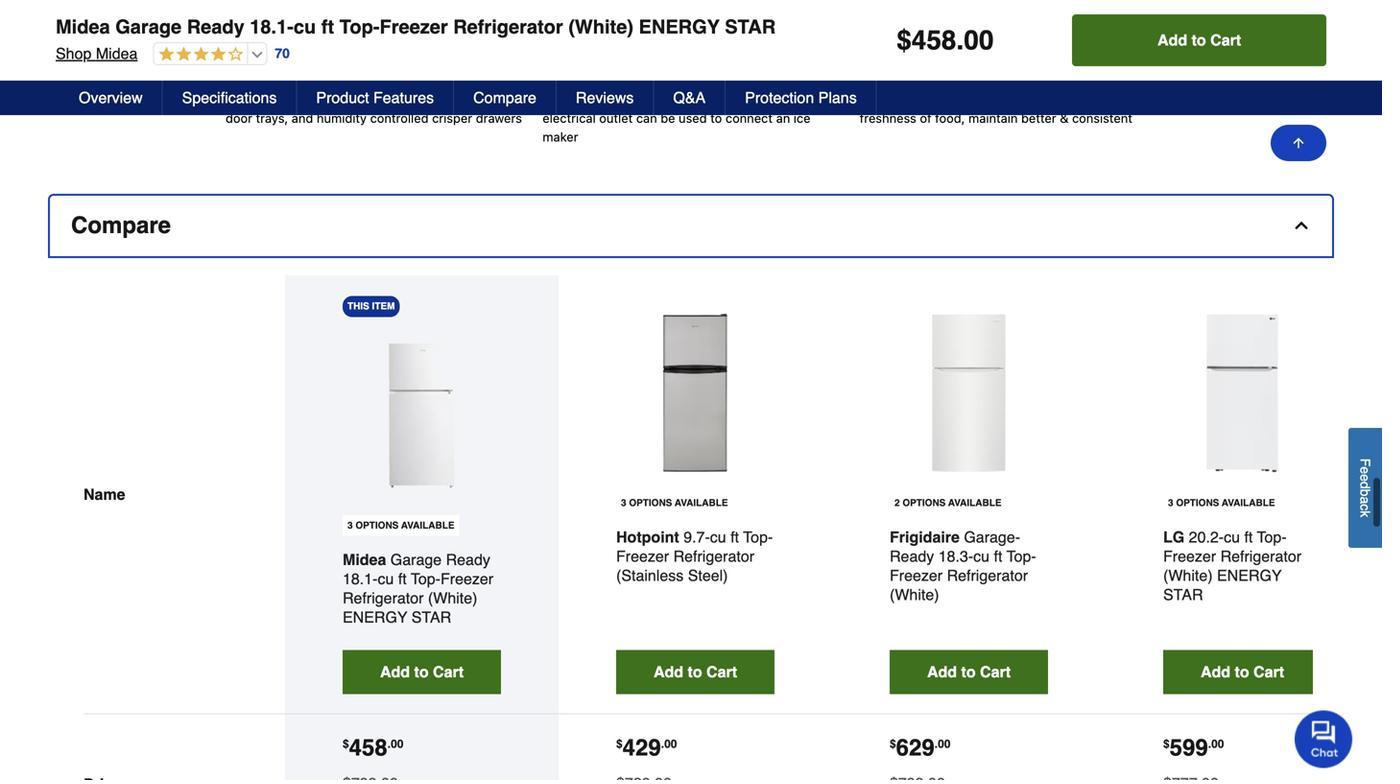 Task type: describe. For each thing, give the bounding box(es) containing it.
shop
[[56, 45, 92, 62]]

f e e d b a c k
[[1358, 459, 1374, 518]]

cart for 9.7-cu ft top- freezer refrigerator (stainless steel)
[[707, 664, 738, 682]]

name
[[84, 486, 125, 504]]

hotpoint 9.7-cu ft top-freezer refrigerator (stainless steel) image
[[617, 314, 775, 473]]

3 options available cell for 9.7-
[[617, 493, 733, 514]]

0 horizontal spatial 3 options available cell
[[343, 516, 460, 537]]

midea for midea garage ready 18.1-cu ft top-freezer refrigerator (white) energy star
[[56, 16, 110, 38]]

0 horizontal spatial 3
[[348, 521, 353, 532]]

lg
[[1164, 529, 1185, 547]]

cart for garage- ready 18.3-cu ft top- freezer refrigerator (white)
[[981, 664, 1011, 682]]

0 horizontal spatial 458
[[349, 735, 388, 762]]

cu inside 9.7-cu ft top- freezer refrigerator (stainless steel)
[[710, 529, 727, 547]]

00 inside $ 599 . 00
[[1212, 738, 1225, 752]]

0 vertical spatial compare
[[474, 89, 537, 107]]

frigidaire garage-ready 18.3-cu ft top-freezer refrigerator (white) image
[[890, 314, 1049, 473]]

features
[[374, 89, 434, 107]]

shop midea
[[56, 45, 138, 62]]

00 inside $ 629 . 00
[[938, 738, 951, 752]]

options for lg
[[1177, 498, 1220, 509]]

freezer inside garage ready 18.1-cu ft top-freezer refrigerator (white) energy star
[[441, 571, 494, 588]]

add for 20.2-cu ft top- freezer refrigerator (white) energy star
[[1201, 664, 1231, 682]]

product features button
[[297, 81, 454, 115]]

c
[[1358, 504, 1374, 511]]

lg 20.2-cu ft top-freezer refrigerator (white) energy star image
[[1164, 314, 1322, 473]]

plans
[[819, 89, 857, 107]]

refrigerator inside garage ready 18.1-cu ft top-freezer refrigerator (white) energy star
[[343, 590, 424, 608]]

top- inside garage- ready 18.3-cu ft top- freezer refrigerator (white)
[[1007, 548, 1037, 566]]

refrigerator inside 9.7-cu ft top- freezer refrigerator (stainless steel)
[[674, 548, 755, 566]]

cu inside garage ready 18.1-cu ft top-freezer refrigerator (white) energy star
[[378, 571, 394, 588]]

top- inside garage ready 18.1-cu ft top-freezer refrigerator (white) energy star
[[411, 571, 441, 588]]

options for frigidaire
[[903, 498, 946, 509]]

$ inside $ 599 . 00
[[1164, 738, 1170, 752]]

overview button
[[60, 81, 163, 115]]

specifications
[[182, 89, 277, 107]]

garage ready 18.1-cu ft top-freezer refrigerator (white) energy star
[[343, 551, 494, 627]]

ft inside 20.2-cu ft top- freezer refrigerator (white) energy star
[[1245, 529, 1254, 547]]

product
[[316, 89, 369, 107]]

0 vertical spatial compare button
[[454, 81, 557, 115]]

0 horizontal spatial garage
[[115, 16, 182, 38]]

q&a button
[[654, 81, 726, 115]]

20.2-
[[1190, 529, 1225, 547]]

frigidaire
[[890, 529, 960, 547]]

cart for 20.2-cu ft top- freezer refrigerator (white) energy star
[[1254, 664, 1285, 682]]

$ 629 . 00
[[890, 735, 951, 762]]

q&a
[[674, 89, 706, 107]]

20.2-cu ft top- freezer refrigerator (white) energy star
[[1164, 529, 1302, 604]]

429
[[623, 735, 661, 762]]

0 vertical spatial 458
[[912, 25, 957, 56]]

k
[[1358, 511, 1374, 518]]

70
[[275, 46, 290, 61]]

00 inside $ 429 . 00
[[665, 738, 677, 752]]

$ 599 . 00
[[1164, 735, 1225, 762]]

this item
[[348, 301, 395, 312]]

available up garage ready 18.1-cu ft top-freezer refrigerator (white) energy star
[[401, 521, 455, 532]]

ft inside garage- ready 18.3-cu ft top- freezer refrigerator (white)
[[994, 548, 1003, 566]]

2
[[895, 498, 900, 509]]

1 vertical spatial midea
[[96, 45, 138, 62]]

garage- ready 18.3-cu ft top- freezer refrigerator (white)
[[890, 529, 1037, 604]]

midea garage ready 18.1-cu ft top-freezer refrigerator (white) energy star
[[56, 16, 776, 38]]

$ inside $ 429 . 00
[[617, 738, 623, 752]]

1 vertical spatial compare button
[[50, 196, 1333, 257]]

chevron up image
[[1293, 216, 1312, 235]]

add to cart button for garage- ready 18.3-cu ft top- freezer refrigerator (white)
[[890, 651, 1049, 695]]

0 vertical spatial 18.1-
[[250, 16, 294, 38]]

add to cart for garage- ready 18.3-cu ft top- freezer refrigerator (white)
[[928, 664, 1011, 682]]

energy inside garage ready 18.1-cu ft top-freezer refrigerator (white) energy star
[[343, 609, 408, 627]]

item
[[372, 301, 395, 312]]

cu inside garage- ready 18.3-cu ft top- freezer refrigerator (white)
[[974, 548, 990, 566]]

specifications button
[[163, 81, 297, 115]]

3 for 9.7-cu ft top- freezer refrigerator (stainless steel)
[[621, 498, 627, 509]]

chat invite button image
[[1295, 710, 1354, 769]]

protection plans button
[[726, 81, 877, 115]]

midea for midea
[[343, 551, 386, 569]]

available for 9.7-
[[675, 498, 728, 509]]

a
[[1358, 497, 1374, 504]]

star inside garage ready 18.1-cu ft top-freezer refrigerator (white) energy star
[[412, 609, 452, 627]]

add to cart for 20.2-cu ft top- freezer refrigerator (white) energy star
[[1201, 664, 1285, 682]]

options for hotpoint
[[629, 498, 673, 509]]

to for 9.7-cu ft top- freezer refrigerator (stainless steel)
[[688, 664, 703, 682]]



Task type: vqa. For each thing, say whether or not it's contained in the screenshot.
"21" inside Hi-Line Gift Hi-Line Gift 21 in. H Large Round Multicolored Outdoor Solar LED Flamingo Glass Bird Bath w/Metal Stand, Yard Lawn Garden Accent Decor Model # 78415-K $ 68 .48
no



Task type: locate. For each thing, give the bounding box(es) containing it.
freezer inside garage- ready 18.3-cu ft top- freezer refrigerator (white)
[[890, 567, 943, 585]]

1 vertical spatial $ 458 . 00
[[343, 735, 404, 762]]

1 vertical spatial 458
[[349, 735, 388, 762]]

steel)
[[688, 567, 728, 585]]

18.1-
[[250, 16, 294, 38], [343, 571, 378, 588]]

3 up hotpoint
[[621, 498, 627, 509]]

1 vertical spatial compare
[[71, 212, 171, 239]]

e up b
[[1358, 474, 1374, 482]]

cu inside 20.2-cu ft top- freezer refrigerator (white) energy star
[[1225, 529, 1241, 547]]

star inside 20.2-cu ft top- freezer refrigerator (white) energy star
[[1164, 586, 1204, 604]]

cart
[[1211, 31, 1242, 49], [433, 664, 464, 682], [707, 664, 738, 682], [981, 664, 1011, 682], [1254, 664, 1285, 682]]

2 horizontal spatial ready
[[890, 548, 935, 566]]

0 horizontal spatial star
[[412, 609, 452, 627]]

refrigerator inside garage- ready 18.3-cu ft top- freezer refrigerator (white)
[[947, 567, 1029, 585]]

3 options available up garage ready 18.1-cu ft top-freezer refrigerator (white) energy star
[[348, 521, 455, 532]]

0 horizontal spatial 3 options available
[[348, 521, 455, 532]]

options up hotpoint
[[629, 498, 673, 509]]

add to cart for 9.7-cu ft top- freezer refrigerator (stainless steel)
[[654, 664, 738, 682]]

options up garage ready 18.1-cu ft top-freezer refrigerator (white) energy star
[[356, 521, 399, 532]]

garage-
[[965, 529, 1021, 547]]

629
[[897, 735, 935, 762]]

3 options available cell
[[617, 493, 733, 514], [1164, 493, 1281, 514], [343, 516, 460, 537]]

3 for 20.2-cu ft top- freezer refrigerator (white) energy star
[[1169, 498, 1174, 509]]

3 options available cell up 20.2-
[[1164, 493, 1281, 514]]

3 options available cell for 20.2-
[[1164, 493, 1281, 514]]

3 options available cell up garage ready 18.1-cu ft top-freezer refrigerator (white) energy star
[[343, 516, 460, 537]]

3 options available up 20.2-
[[1169, 498, 1276, 509]]

00
[[964, 25, 994, 56], [391, 738, 404, 752], [665, 738, 677, 752], [938, 738, 951, 752], [1212, 738, 1225, 752]]

hotpoint
[[617, 529, 680, 547]]

1 horizontal spatial energy
[[639, 16, 720, 38]]

top- inside 9.7-cu ft top- freezer refrigerator (stainless steel)
[[744, 529, 773, 547]]

1 vertical spatial garage
[[391, 551, 442, 569]]

midea garage ready 18.1-cu ft top-freezer refrigerator (white) energy star image
[[343, 337, 501, 495]]

arrow up image
[[1292, 135, 1307, 151]]

ft inside garage ready 18.1-cu ft top-freezer refrigerator (white) energy star
[[398, 571, 407, 588]]

(white) inside garage ready 18.1-cu ft top-freezer refrigerator (white) energy star
[[428, 590, 478, 608]]

2 horizontal spatial star
[[1164, 586, 1204, 604]]

available inside cell
[[949, 498, 1002, 509]]

3 options available for 9.7-
[[621, 498, 728, 509]]

1 e from the top
[[1358, 467, 1374, 474]]

available up 20.2-
[[1222, 498, 1276, 509]]

. inside $ 629 . 00
[[935, 738, 938, 752]]

ready for garage- ready 18.3-cu ft top- freezer refrigerator (white)
[[890, 548, 935, 566]]

2 horizontal spatial energy
[[1218, 567, 1282, 585]]

this
[[348, 301, 370, 312]]

(stainless
[[617, 567, 684, 585]]

freezer inside 9.7-cu ft top- freezer refrigerator (stainless steel)
[[617, 548, 669, 566]]

add for 9.7-cu ft top- freezer refrigerator (stainless steel)
[[654, 664, 684, 682]]

available for 20.2-
[[1222, 498, 1276, 509]]

available for garage-
[[949, 498, 1002, 509]]

e up d
[[1358, 467, 1374, 474]]

1 horizontal spatial 3
[[621, 498, 627, 509]]

. inside $ 599 . 00
[[1209, 738, 1212, 752]]

energy
[[639, 16, 720, 38], [1218, 567, 1282, 585], [343, 609, 408, 627]]

reviews button
[[557, 81, 654, 115]]

(white) inside garage- ready 18.3-cu ft top- freezer refrigerator (white)
[[890, 586, 940, 604]]

$
[[897, 25, 912, 56], [343, 738, 349, 752], [617, 738, 623, 752], [890, 738, 897, 752], [1164, 738, 1170, 752]]

2 horizontal spatial 3 options available
[[1169, 498, 1276, 509]]

1 horizontal spatial 3 options available
[[621, 498, 728, 509]]

add to cart button
[[1073, 14, 1327, 66], [343, 651, 501, 695], [617, 651, 775, 695], [890, 651, 1049, 695], [1164, 651, 1322, 695]]

1 vertical spatial 18.1-
[[343, 571, 378, 588]]

. inside $ 429 . 00
[[661, 738, 665, 752]]

options up 20.2-
[[1177, 498, 1220, 509]]

3 options available up "9.7-"
[[621, 498, 728, 509]]

f e e d b a c k button
[[1349, 428, 1383, 548]]

energy inside 20.2-cu ft top- freezer refrigerator (white) energy star
[[1218, 567, 1282, 585]]

1 horizontal spatial 18.1-
[[343, 571, 378, 588]]

.
[[957, 25, 964, 56], [388, 738, 391, 752], [661, 738, 665, 752], [935, 738, 938, 752], [1209, 738, 1212, 752]]

available up "9.7-"
[[675, 498, 728, 509]]

2 vertical spatial midea
[[343, 551, 386, 569]]

3 options available
[[621, 498, 728, 509], [1169, 498, 1276, 509], [348, 521, 455, 532]]

18.1- inside garage ready 18.1-cu ft top-freezer refrigerator (white) energy star
[[343, 571, 378, 588]]

to for 20.2-cu ft top- freezer refrigerator (white) energy star
[[1235, 664, 1250, 682]]

1 horizontal spatial compare
[[474, 89, 537, 107]]

0 vertical spatial midea
[[56, 16, 110, 38]]

add for garage- ready 18.3-cu ft top- freezer refrigerator (white)
[[928, 664, 957, 682]]

add to cart button for 9.7-cu ft top- freezer refrigerator (stainless steel)
[[617, 651, 775, 695]]

top- inside 20.2-cu ft top- freezer refrigerator (white) energy star
[[1258, 529, 1287, 547]]

1 horizontal spatial garage
[[391, 551, 442, 569]]

$ 429 . 00
[[617, 735, 677, 762]]

1 horizontal spatial ready
[[446, 551, 491, 569]]

ft
[[322, 16, 334, 38], [731, 529, 739, 547], [1245, 529, 1254, 547], [994, 548, 1003, 566], [398, 571, 407, 588]]

599
[[1170, 735, 1209, 762]]

refrigerator inside 20.2-cu ft top- freezer refrigerator (white) energy star
[[1221, 548, 1302, 566]]

4.2 stars image
[[154, 46, 243, 64]]

1 horizontal spatial 3 options available cell
[[617, 493, 733, 514]]

midea
[[56, 16, 110, 38], [96, 45, 138, 62], [343, 551, 386, 569]]

ft inside 9.7-cu ft top- freezer refrigerator (stainless steel)
[[731, 529, 739, 547]]

0 horizontal spatial energy
[[343, 609, 408, 627]]

1 horizontal spatial star
[[725, 16, 776, 38]]

2 e from the top
[[1358, 474, 1374, 482]]

add to cart button for 20.2-cu ft top- freezer refrigerator (white) energy star
[[1164, 651, 1322, 695]]

top-
[[340, 16, 380, 38], [744, 529, 773, 547], [1258, 529, 1287, 547], [1007, 548, 1037, 566], [411, 571, 441, 588]]

1 horizontal spatial 458
[[912, 25, 957, 56]]

0 horizontal spatial 18.1-
[[250, 16, 294, 38]]

available
[[675, 498, 728, 509], [949, 498, 1002, 509], [1222, 498, 1276, 509], [401, 521, 455, 532]]

to for garage- ready 18.3-cu ft top- freezer refrigerator (white)
[[962, 664, 976, 682]]

(white)
[[569, 16, 634, 38], [1164, 567, 1213, 585], [890, 586, 940, 604], [428, 590, 478, 608]]

ready for garage ready 18.1-cu ft top-freezer refrigerator (white) energy star
[[446, 551, 491, 569]]

product features
[[316, 89, 434, 107]]

0 horizontal spatial compare
[[71, 212, 171, 239]]

0 horizontal spatial $ 458 . 00
[[343, 735, 404, 762]]

refrigerator
[[453, 16, 563, 38], [674, 548, 755, 566], [1221, 548, 1302, 566], [947, 567, 1029, 585], [343, 590, 424, 608]]

garage
[[115, 16, 182, 38], [391, 551, 442, 569]]

0 horizontal spatial ready
[[187, 16, 245, 38]]

compare button
[[454, 81, 557, 115], [50, 196, 1333, 257]]

2 vertical spatial energy
[[343, 609, 408, 627]]

freezer
[[380, 16, 448, 38], [617, 548, 669, 566], [1164, 548, 1217, 566], [890, 567, 943, 585], [441, 571, 494, 588]]

0 vertical spatial $ 458 . 00
[[897, 25, 994, 56]]

options
[[629, 498, 673, 509], [903, 498, 946, 509], [1177, 498, 1220, 509], [356, 521, 399, 532]]

to
[[1192, 31, 1207, 49], [414, 664, 429, 682], [688, 664, 703, 682], [962, 664, 976, 682], [1235, 664, 1250, 682]]

available up garage-
[[949, 498, 1002, 509]]

cu
[[294, 16, 316, 38], [710, 529, 727, 547], [1225, 529, 1241, 547], [974, 548, 990, 566], [378, 571, 394, 588]]

0 vertical spatial energy
[[639, 16, 720, 38]]

reviews
[[576, 89, 634, 107]]

compare
[[474, 89, 537, 107], [71, 212, 171, 239]]

b
[[1358, 489, 1374, 497]]

3
[[621, 498, 627, 509], [1169, 498, 1174, 509], [348, 521, 353, 532]]

(white) inside 20.2-cu ft top- freezer refrigerator (white) energy star
[[1164, 567, 1213, 585]]

3 up garage ready 18.1-cu ft top-freezer refrigerator (white) energy star
[[348, 521, 353, 532]]

3 options available cell up "9.7-"
[[617, 493, 733, 514]]

options right the 2
[[903, 498, 946, 509]]

d
[[1358, 482, 1374, 489]]

protection plans
[[745, 89, 857, 107]]

ready inside garage- ready 18.3-cu ft top- freezer refrigerator (white)
[[890, 548, 935, 566]]

2 horizontal spatial 3 options available cell
[[1164, 493, 1281, 514]]

add to cart
[[1158, 31, 1242, 49], [380, 664, 464, 682], [654, 664, 738, 682], [928, 664, 1011, 682], [1201, 664, 1285, 682]]

3 options available for 20.2-
[[1169, 498, 1276, 509]]

ready
[[187, 16, 245, 38], [890, 548, 935, 566], [446, 551, 491, 569]]

2 horizontal spatial 3
[[1169, 498, 1174, 509]]

2 options available cell
[[890, 493, 1007, 514]]

18.3-
[[939, 548, 974, 566]]

add
[[1158, 31, 1188, 49], [380, 664, 410, 682], [654, 664, 684, 682], [928, 664, 957, 682], [1201, 664, 1231, 682]]

$ inside $ 629 . 00
[[890, 738, 897, 752]]

1 vertical spatial energy
[[1218, 567, 1282, 585]]

9.7-
[[684, 529, 710, 547]]

ready inside garage ready 18.1-cu ft top-freezer refrigerator (white) energy star
[[446, 551, 491, 569]]

0 vertical spatial garage
[[115, 16, 182, 38]]

458
[[912, 25, 957, 56], [349, 735, 388, 762]]

overview
[[79, 89, 143, 107]]

1 horizontal spatial $ 458 . 00
[[897, 25, 994, 56]]

freezer inside 20.2-cu ft top- freezer refrigerator (white) energy star
[[1164, 548, 1217, 566]]

protection
[[745, 89, 815, 107]]

3 up lg
[[1169, 498, 1174, 509]]

0 vertical spatial star
[[725, 16, 776, 38]]

1 vertical spatial star
[[1164, 586, 1204, 604]]

star
[[725, 16, 776, 38], [1164, 586, 1204, 604], [412, 609, 452, 627]]

garage inside garage ready 18.1-cu ft top-freezer refrigerator (white) energy star
[[391, 551, 442, 569]]

9.7-cu ft top- freezer refrigerator (stainless steel)
[[617, 529, 773, 585]]

$ 458 . 00
[[897, 25, 994, 56], [343, 735, 404, 762]]

f
[[1358, 459, 1374, 467]]

2 options available
[[895, 498, 1002, 509]]

e
[[1358, 467, 1374, 474], [1358, 474, 1374, 482]]

2 vertical spatial star
[[412, 609, 452, 627]]



